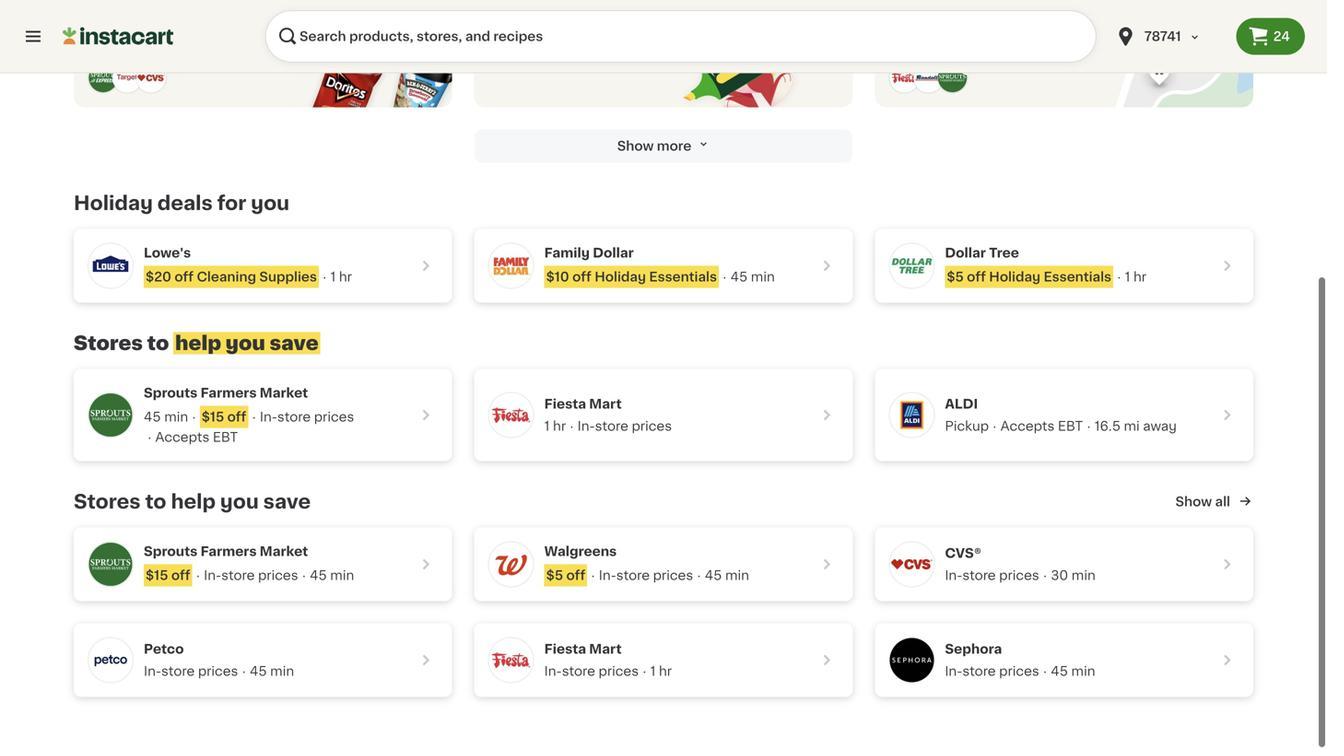 Task type: vqa. For each thing, say whether or not it's contained in the screenshot.


Task type: locate. For each thing, give the bounding box(es) containing it.
ebt
[[1058, 420, 1083, 433], [213, 431, 238, 444]]

accepts inside 'in-store prices accepts ebt'
[[155, 431, 210, 444]]

mi
[[1124, 420, 1140, 433]]

1 horizontal spatial ebt
[[1058, 420, 1083, 433]]

more
[[657, 140, 692, 153]]

$10
[[546, 271, 569, 284]]

1 vertical spatial mart
[[589, 643, 622, 656]]

to
[[147, 334, 169, 354], [145, 493, 166, 512]]

show left more
[[617, 140, 654, 153]]

0 vertical spatial stores to help you save
[[74, 334, 319, 354]]

1 vertical spatial fiesta mart
[[545, 643, 622, 656]]

pickup left ready
[[890, 11, 937, 24]]

dollar up $10 off holiday essentials
[[593, 247, 634, 260]]

you down $20 off cleaning supplies
[[226, 334, 265, 354]]

24
[[1274, 30, 1291, 43]]

deals
[[157, 194, 213, 213]]

2 sprouts farmers market image from the top
[[89, 543, 133, 587]]

pickup
[[890, 11, 937, 24], [945, 420, 989, 433]]

1 vertical spatial stores
[[74, 493, 141, 512]]

1 mart from the top
[[589, 398, 622, 411]]

show inside dropdown button
[[617, 140, 654, 153]]

sprouts farmers market logo image
[[938, 64, 967, 93]]

1 vertical spatial you
[[226, 334, 265, 354]]

1 horizontal spatial $15
[[202, 411, 224, 424]]

show all button
[[1176, 493, 1254, 512]]

1 horizontal spatial $5
[[947, 271, 964, 284]]

holiday
[[74, 194, 153, 213], [595, 271, 646, 284], [989, 271, 1041, 284]]

+ right randalls logo
[[965, 62, 969, 71]]

0 vertical spatial $5
[[947, 271, 964, 284]]

0 vertical spatial stores
[[74, 334, 143, 354]]

1 vertical spatial help
[[171, 493, 216, 512]]

2 stores to help you save from the top
[[74, 493, 311, 512]]

2 fiesta from the top
[[545, 643, 586, 656]]

$10 off holiday essentials
[[546, 271, 717, 284]]

1 vertical spatial farmers
[[201, 546, 257, 559]]

0 horizontal spatial +
[[156, 62, 161, 71]]

2 dollar from the left
[[945, 247, 986, 260]]

farmers for stores to help you save
[[201, 546, 257, 559]]

fiesta
[[545, 398, 586, 411], [545, 643, 586, 656]]

save down 'in-store prices accepts ebt'
[[263, 493, 311, 512]]

0 vertical spatial pickup
[[890, 11, 937, 24]]

0 horizontal spatial ebt
[[213, 431, 238, 444]]

2 market from the top
[[260, 546, 308, 559]]

+ down on
[[156, 62, 161, 71]]

0 horizontal spatial $15 off
[[146, 570, 190, 583]]

$15
[[202, 411, 224, 424], [146, 570, 168, 583]]

$5 down the dollar tree
[[947, 271, 964, 284]]

30 min
[[1051, 570, 1096, 583]]

$5 for $5 off holiday essentials
[[947, 271, 964, 284]]

1 vertical spatial $15
[[146, 570, 168, 583]]

0 vertical spatial fiesta
[[545, 398, 586, 411]]

sprouts
[[144, 387, 198, 400], [144, 546, 198, 559]]

0 vertical spatial $15
[[202, 411, 224, 424]]

0 horizontal spatial $5
[[546, 570, 563, 583]]

1 horizontal spatial +
[[965, 62, 969, 71]]

1 vertical spatial fiesta
[[545, 643, 586, 656]]

dollar tree image
[[890, 244, 934, 289]]

1 for lowe's
[[330, 271, 336, 284]]

11:30am
[[1003, 11, 1058, 24]]

1 vertical spatial $15 off
[[146, 570, 190, 583]]

0 vertical spatial fiesta mart
[[545, 398, 622, 411]]

1 fiesta from the top
[[545, 398, 586, 411]]

min
[[751, 271, 775, 284], [164, 411, 188, 424], [330, 570, 354, 583], [725, 570, 749, 583], [1072, 570, 1096, 583], [270, 666, 294, 679], [1072, 666, 1096, 679]]

0 vertical spatial you
[[251, 194, 290, 213]]

sprouts farmers market image
[[89, 394, 133, 438], [89, 543, 133, 587]]

off
[[175, 271, 194, 284], [573, 271, 592, 284], [967, 271, 986, 284], [227, 411, 246, 424], [171, 570, 190, 583], [567, 570, 586, 583]]

sprouts farmers market
[[144, 387, 308, 400], [144, 546, 308, 559]]

1 horizontal spatial $15 off
[[202, 411, 246, 424]]

$10+
[[164, 33, 188, 43]]

walgreens image
[[489, 543, 533, 587]]

2 essentials from the left
[[1044, 271, 1112, 284]]

0 horizontal spatial dollar
[[593, 247, 634, 260]]

show
[[617, 140, 654, 153], [1176, 496, 1212, 509]]

1 horizontal spatial holiday
[[595, 271, 646, 284]]

stores to help you save
[[74, 334, 319, 354], [74, 493, 311, 512]]

1 vertical spatial show
[[1176, 496, 1212, 509]]

1 vertical spatial $5
[[546, 570, 563, 583]]

mart for hr
[[589, 398, 622, 411]]

0 horizontal spatial pickup
[[890, 11, 937, 24]]

cleaning
[[197, 271, 256, 284]]

fiesta mart image for 1
[[489, 394, 533, 438]]

essentials
[[649, 271, 717, 284], [1044, 271, 1112, 284]]

1 fiesta mart image from the top
[[489, 394, 533, 438]]

2 fiesta mart image from the top
[[489, 639, 533, 683]]

24 button
[[1237, 18, 1305, 55]]

prices
[[314, 411, 354, 424], [632, 420, 672, 433], [258, 570, 298, 583], [653, 570, 693, 583], [999, 570, 1040, 583], [198, 666, 238, 679], [599, 666, 639, 679], [999, 666, 1040, 679]]

2 vertical spatial you
[[220, 493, 259, 512]]

1 stores to help you save from the top
[[74, 334, 319, 354]]

0 horizontal spatial holiday
[[74, 194, 153, 213]]

1 hr for fiesta mart
[[651, 666, 672, 679]]

sprouts for stores to help you save
[[144, 546, 198, 559]]

0 vertical spatial mart
[[589, 398, 622, 411]]

in-store prices
[[578, 420, 672, 433], [204, 570, 298, 583], [599, 570, 693, 583], [945, 570, 1040, 583], [144, 666, 238, 679], [545, 666, 639, 679], [945, 666, 1040, 679]]

16.5 mi away
[[1095, 420, 1177, 433]]

randalls logo image
[[914, 64, 943, 93]]

1 fiesta mart from the top
[[545, 398, 622, 411]]

on
[[148, 33, 161, 43]]

aldi image
[[890, 394, 934, 438]]

30
[[1051, 570, 1069, 583]]

pickup down aldi
[[945, 420, 989, 433]]

mart
[[589, 398, 622, 411], [589, 643, 622, 656]]

mart for store
[[589, 643, 622, 656]]

you right for
[[251, 194, 290, 213]]

1 horizontal spatial show
[[1176, 496, 1212, 509]]

sprouts farmers market image for stores to help you save
[[89, 543, 133, 587]]

1 horizontal spatial pickup
[[945, 420, 989, 433]]

1 vertical spatial sprouts
[[144, 546, 198, 559]]

0 horizontal spatial essentials
[[649, 271, 717, 284]]

dollar left tree
[[945, 247, 986, 260]]

2 sprouts farmers market from the top
[[144, 546, 308, 559]]

lower
[[89, 33, 120, 43]]

$5
[[947, 271, 964, 284], [546, 570, 563, 583]]

save down supplies
[[270, 334, 319, 354]]

0 vertical spatial farmers
[[201, 387, 257, 400]]

market for stores to
[[260, 387, 308, 400]]

1 farmers from the top
[[201, 387, 257, 400]]

holiday up lowe's icon
[[74, 194, 153, 213]]

fiesta mart
[[545, 398, 622, 411], [545, 643, 622, 656]]

$15 off
[[202, 411, 246, 424], [146, 570, 190, 583]]

1 vertical spatial fiesta mart image
[[489, 639, 533, 683]]

family dollar
[[545, 247, 634, 260]]

instacart image
[[63, 26, 173, 48]]

2 mart from the top
[[589, 643, 622, 656]]

fiesta mart image
[[489, 394, 533, 438], [489, 639, 533, 683]]

0 vertical spatial sprouts farmers market image
[[89, 394, 133, 438]]

0 vertical spatial show
[[617, 140, 654, 153]]

1 hr
[[330, 271, 352, 284], [1125, 271, 1147, 284], [545, 420, 566, 433], [651, 666, 672, 679]]

1 vertical spatial stores to help you save
[[74, 493, 311, 512]]

show more
[[617, 140, 692, 153]]

market
[[260, 387, 308, 400], [260, 546, 308, 559]]

hr for fiesta mart
[[659, 666, 672, 679]]

essentials for $10 off holiday essentials
[[649, 271, 717, 284]]

None search field
[[266, 11, 1097, 63]]

1 horizontal spatial dollar
[[945, 247, 986, 260]]

walgreens
[[545, 546, 617, 559]]

target: fast delivery logo image
[[112, 64, 142, 93]]

+ 1
[[965, 62, 973, 71]]

1 sprouts from the top
[[144, 387, 198, 400]]

save
[[270, 334, 319, 354], [263, 493, 311, 512]]

2 farmers from the top
[[201, 546, 257, 559]]

1 sprouts farmers market from the top
[[144, 387, 308, 400]]

2 + from the left
[[965, 62, 969, 71]]

lower fees on $10+
[[89, 33, 188, 43]]

23
[[161, 62, 171, 71]]

lowe's image
[[89, 244, 133, 289]]

0 horizontal spatial accepts
[[155, 431, 210, 444]]

in-
[[260, 411, 277, 424], [578, 420, 595, 433], [204, 570, 221, 583], [599, 570, 617, 583], [945, 570, 963, 583], [144, 666, 161, 679], [545, 666, 562, 679], [945, 666, 963, 679]]

1 market from the top
[[260, 387, 308, 400]]

2 horizontal spatial holiday
[[989, 271, 1041, 284]]

holiday down family dollar
[[595, 271, 646, 284]]

show for show more
[[617, 140, 654, 153]]

0 horizontal spatial $15
[[146, 570, 168, 583]]

1 vertical spatial market
[[260, 546, 308, 559]]

1 vertical spatial sprouts farmers market image
[[89, 543, 133, 587]]

1 hr for dollar tree
[[1125, 271, 1147, 284]]

show left all
[[1176, 496, 1212, 509]]

sprouts express logo image
[[89, 64, 118, 93]]

1 vertical spatial pickup
[[945, 420, 989, 433]]

stores
[[74, 334, 143, 354], [74, 493, 141, 512]]

you
[[251, 194, 290, 213], [226, 334, 265, 354], [220, 493, 259, 512]]

store
[[277, 411, 311, 424], [595, 420, 629, 433], [221, 570, 255, 583], [617, 570, 650, 583], [963, 570, 996, 583], [161, 666, 195, 679], [562, 666, 595, 679], [963, 666, 996, 679]]

show for show all
[[1176, 496, 1212, 509]]

holiday for family dollar
[[595, 271, 646, 284]]

$5 down "walgreens"
[[546, 570, 563, 583]]

show inside popup button
[[1176, 496, 1212, 509]]

0 vertical spatial market
[[260, 387, 308, 400]]

1 sprouts farmers market image from the top
[[89, 394, 133, 438]]

1
[[969, 62, 973, 71], [330, 271, 336, 284], [1125, 271, 1131, 284], [545, 420, 550, 433], [651, 666, 656, 679]]

$20 off cleaning supplies
[[146, 271, 317, 284]]

petco
[[144, 643, 184, 656]]

holiday for dollar tree
[[989, 271, 1041, 284]]

1 essentials from the left
[[649, 271, 717, 284]]

+ for 1
[[965, 62, 969, 71]]

0 horizontal spatial show
[[617, 140, 654, 153]]

1 + from the left
[[156, 62, 161, 71]]

+
[[156, 62, 161, 71], [965, 62, 969, 71]]

1 horizontal spatial essentials
[[1044, 271, 1112, 284]]

help
[[175, 334, 221, 354], [171, 493, 216, 512]]

1 vertical spatial sprouts farmers market
[[144, 546, 308, 559]]

45
[[731, 271, 748, 284], [144, 411, 161, 424], [310, 570, 327, 583], [705, 570, 722, 583], [250, 666, 267, 679], [1051, 666, 1068, 679]]

family dollar image
[[489, 244, 533, 289]]

hr
[[339, 271, 352, 284], [1134, 271, 1147, 284], [553, 420, 566, 433], [659, 666, 672, 679]]

dollar
[[593, 247, 634, 260], [945, 247, 986, 260]]

you down 'in-store prices accepts ebt'
[[220, 493, 259, 512]]

accepts
[[1001, 420, 1055, 433], [155, 431, 210, 444]]

pickup ready by 11:30am
[[890, 11, 1058, 24]]

show all
[[1176, 496, 1231, 509]]

2 fiesta mart from the top
[[545, 643, 622, 656]]

farmers
[[201, 387, 257, 400], [201, 546, 257, 559]]

petco image
[[89, 639, 133, 683]]

holiday down tree
[[989, 271, 1041, 284]]

1 for dollar tree
[[1125, 271, 1131, 284]]

0 vertical spatial sprouts farmers market
[[144, 387, 308, 400]]

0 vertical spatial sprouts
[[144, 387, 198, 400]]

2 sprouts from the top
[[144, 546, 198, 559]]

cvs® logo image
[[136, 64, 166, 93]]

ready
[[940, 11, 979, 24]]

$5 for $5 off
[[546, 570, 563, 583]]

45 min
[[731, 271, 775, 284], [144, 411, 188, 424], [310, 570, 354, 583], [705, 570, 749, 583], [250, 666, 294, 679], [1051, 666, 1096, 679]]

0 vertical spatial fiesta mart image
[[489, 394, 533, 438]]



Task type: describe. For each thing, give the bounding box(es) containing it.
1 for fiesta mart
[[651, 666, 656, 679]]

pickup for pickup
[[945, 420, 989, 433]]

sprouts farmers market image for stores to
[[89, 394, 133, 438]]

78741 button
[[1115, 11, 1226, 63]]

sprouts farmers market for stores to help you save
[[144, 546, 308, 559]]

updated daily
[[489, 11, 585, 24]]

for
[[217, 194, 246, 213]]

$5 off
[[546, 570, 586, 583]]

updated daily link
[[474, 0, 853, 108]]

1 vertical spatial to
[[145, 493, 166, 512]]

2 stores from the top
[[74, 493, 141, 512]]

away
[[1143, 420, 1177, 433]]

0 vertical spatial $15 off
[[202, 411, 246, 424]]

in-store prices accepts ebt
[[155, 411, 354, 444]]

sephora image
[[890, 639, 934, 683]]

78741
[[1145, 30, 1182, 43]]

fiesta mart for hr
[[545, 398, 622, 411]]

fiesta for hr
[[545, 398, 586, 411]]

1 hr for lowe's
[[330, 271, 352, 284]]

1 vertical spatial save
[[263, 493, 311, 512]]

1 dollar from the left
[[593, 247, 634, 260]]

fiesta for store
[[545, 643, 586, 656]]

cvs®
[[945, 548, 982, 561]]

dollar tree
[[945, 247, 1020, 260]]

farmers for stores to
[[201, 387, 257, 400]]

fees
[[123, 33, 146, 43]]

off for sprouts farmers market
[[171, 570, 190, 583]]

pickup for pickup ready by 11:30am
[[890, 11, 937, 24]]

all
[[1216, 496, 1231, 509]]

hr for dollar tree
[[1134, 271, 1147, 284]]

+ 23
[[156, 62, 171, 71]]

ebt inside 'in-store prices accepts ebt'
[[213, 431, 238, 444]]

78741 button
[[1104, 11, 1237, 63]]

cvs® image
[[890, 543, 934, 587]]

market for stores to help you save
[[260, 546, 308, 559]]

fiesta mart image for in-
[[489, 639, 533, 683]]

fiesta mart logo image
[[890, 64, 919, 93]]

off for dollar tree
[[967, 271, 986, 284]]

$20
[[146, 271, 171, 284]]

store inside 'in-store prices accepts ebt'
[[277, 411, 311, 424]]

sprouts farmers market for stores to
[[144, 387, 308, 400]]

essentials for $5 off holiday essentials
[[1044, 271, 1112, 284]]

16.5
[[1095, 420, 1121, 433]]

+ for 23
[[156, 62, 161, 71]]

1 horizontal spatial accepts
[[1001, 420, 1055, 433]]

aldi
[[945, 398, 978, 411]]

hr for lowe's
[[339, 271, 352, 284]]

0 vertical spatial save
[[270, 334, 319, 354]]

daily
[[551, 11, 585, 24]]

1 stores from the top
[[74, 334, 143, 354]]

sephora
[[945, 643, 1002, 656]]

0 vertical spatial to
[[147, 334, 169, 354]]

off for walgreens
[[567, 570, 586, 583]]

sprouts for stores to
[[144, 387, 198, 400]]

0 vertical spatial help
[[175, 334, 221, 354]]

prices inside 'in-store prices accepts ebt'
[[314, 411, 354, 424]]

show more button
[[475, 130, 853, 163]]

Search field
[[266, 11, 1097, 63]]

accepts ebt
[[1001, 420, 1083, 433]]

off for lowe's
[[175, 271, 194, 284]]

off for family dollar
[[573, 271, 592, 284]]

updated
[[489, 11, 548, 24]]

$5 off holiday essentials
[[947, 271, 1112, 284]]

family
[[545, 247, 590, 260]]

supplies
[[259, 271, 317, 284]]

lowe's
[[144, 247, 191, 260]]

fiesta mart for store
[[545, 643, 622, 656]]

holiday deals for you
[[74, 194, 290, 213]]

by
[[982, 11, 1000, 24]]

tree
[[989, 247, 1020, 260]]

in- inside 'in-store prices accepts ebt'
[[260, 411, 277, 424]]



